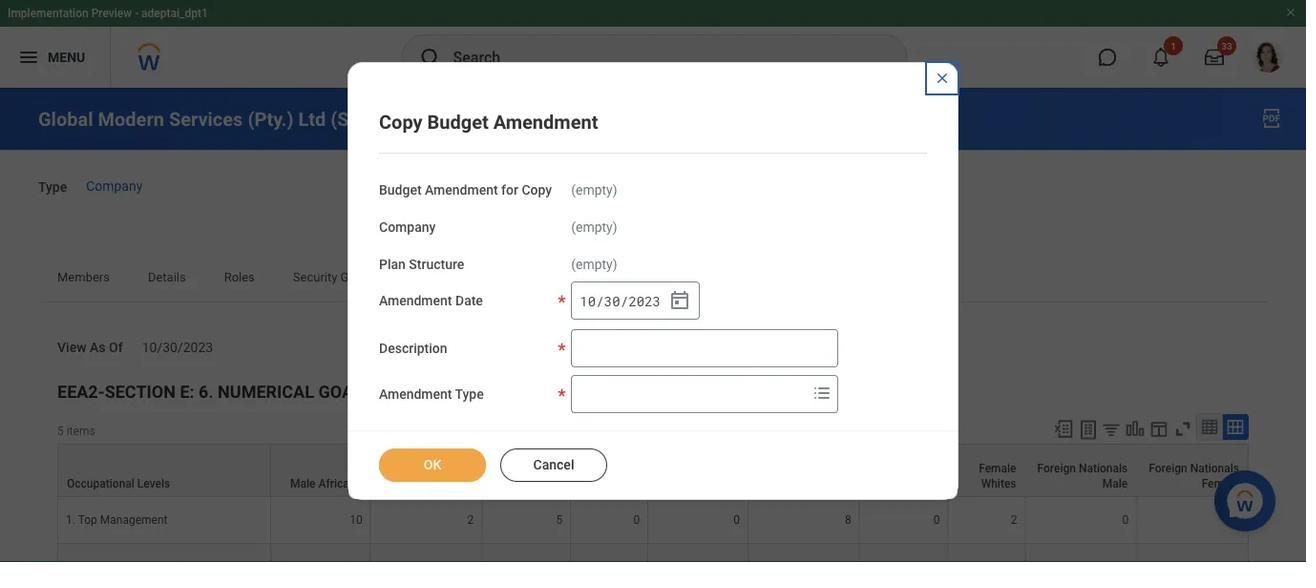 Task type: vqa. For each thing, say whether or not it's contained in the screenshot.
Male Africans popup button
yes



Task type: describe. For each thing, give the bounding box(es) containing it.
10/30/2023
[[142, 340, 213, 356]]

female whites
[[979, 462, 1017, 491]]

calendar image
[[669, 290, 692, 312]]

(empty) for structure
[[571, 256, 618, 272]]

male whites button
[[571, 445, 648, 496]]

female whites button
[[949, 445, 1025, 496]]

5 items
[[57, 425, 95, 438]]

nationals for male
[[1079, 462, 1128, 475]]

company inside copy budget amendment dialog
[[379, 219, 436, 235]]

foreign nationals male
[[1038, 462, 1128, 491]]

5 0 from the left
[[1234, 514, 1241, 527]]

view as of element
[[142, 329, 213, 357]]

global
[[38, 108, 93, 131]]

whites for female
[[981, 477, 1017, 491]]

global modern services (pty.) ltd (south africa) main content
[[0, 88, 1307, 563]]

select to filter grid data image
[[1101, 420, 1122, 440]]

row for 10/30/2023
[[57, 497, 1249, 544]]

(empty) for amendment
[[571, 182, 618, 198]]

fullscreen image
[[1173, 419, 1194, 440]]

modern
[[98, 108, 164, 131]]

eea2-
[[57, 382, 105, 402]]

management
[[100, 514, 168, 527]]

4 0 from the left
[[1123, 514, 1129, 527]]

(south
[[331, 108, 388, 131]]

2 / from the left
[[620, 292, 629, 310]]

expand table image
[[1226, 418, 1245, 437]]

eea2-section e: 6. numerical goals
[[57, 382, 373, 402]]

Amendment Type field
[[572, 377, 807, 412]]

click to view/edit grid preferences image
[[1149, 419, 1170, 440]]

ltd
[[298, 108, 326, 131]]

eea2-section e: 6. numerical goals button
[[57, 382, 373, 402]]

roles
[[224, 270, 255, 284]]

ok
[[424, 458, 441, 473]]

close environment banner image
[[1286, 7, 1297, 18]]

male indians button
[[483, 445, 570, 496]]

amendment up for
[[494, 111, 598, 133]]

implementation preview -   adeptai_dpt1
[[8, 7, 208, 20]]

top
[[78, 514, 97, 527]]

additional data
[[419, 270, 504, 284]]

details
[[148, 270, 186, 284]]

3 row from the top
[[57, 544, 1249, 563]]

10 / 30 / 2023
[[580, 292, 661, 310]]

company link
[[86, 178, 143, 194]]

foreign for foreign nationals male
[[1038, 462, 1076, 475]]

foreign nationals female button
[[1138, 445, 1248, 496]]

expand/collapse chart image
[[1125, 419, 1146, 440]]

male coloureds button
[[371, 445, 482, 496]]

implementation
[[8, 7, 89, 20]]

occupational levels
[[67, 477, 170, 491]]

male for male indians
[[496, 477, 521, 491]]

additional
[[419, 270, 475, 284]]

2 2 from the left
[[1011, 514, 1018, 527]]

goals
[[318, 382, 373, 402]]

description
[[379, 341, 448, 357]]

section
[[105, 382, 176, 402]]

male africans button
[[271, 445, 370, 496]]

copy budget amendment
[[379, 111, 598, 133]]

1 / from the left
[[596, 292, 604, 310]]

export to excel image
[[1053, 419, 1074, 440]]

amendment type
[[379, 387, 484, 403]]

1. top management element
[[66, 510, 168, 527]]

table image
[[1201, 418, 1220, 437]]

profile logan mcneil element
[[1242, 36, 1295, 78]]

global modern services (pty.) ltd (south africa)
[[38, 108, 451, 131]]

occupational
[[67, 477, 135, 491]]

male indians
[[496, 477, 562, 491]]

amendment date group
[[571, 282, 700, 320]]

1 horizontal spatial budget
[[427, 111, 489, 133]]

view printable version (pdf) image
[[1261, 107, 1284, 130]]

view as of
[[57, 340, 123, 356]]

ok button
[[379, 449, 486, 482]]

whites for male
[[604, 477, 639, 491]]

inbox large image
[[1205, 48, 1224, 67]]

30
[[604, 292, 620, 310]]

1 column header from the left
[[649, 444, 749, 497]]

6.
[[199, 382, 214, 402]]

8
[[845, 514, 852, 527]]

cancel button
[[500, 449, 607, 482]]

structure
[[409, 256, 464, 272]]

security groups
[[293, 270, 380, 284]]

levels
[[137, 477, 170, 491]]

2. senior management element
[[66, 557, 181, 563]]

5 for 5 items
[[57, 425, 64, 438]]

1 2 from the left
[[468, 514, 474, 527]]

3 0 from the left
[[934, 514, 940, 527]]

prompts image
[[811, 382, 834, 405]]



Task type: locate. For each thing, give the bounding box(es) containing it.
1 vertical spatial type
[[455, 387, 484, 403]]

1 vertical spatial 5
[[556, 514, 563, 527]]

10 down africans
[[350, 514, 363, 527]]

1.
[[66, 514, 75, 527]]

type
[[38, 180, 67, 196], [455, 387, 484, 403]]

male right cancel button
[[614, 462, 639, 475]]

e:
[[180, 382, 194, 402]]

nationals down select to filter grid data image
[[1079, 462, 1128, 475]]

1 horizontal spatial female
[[1202, 477, 1240, 491]]

1 (empty) from the top
[[571, 182, 618, 198]]

1 nationals from the left
[[1079, 462, 1128, 475]]

5 inside row
[[556, 514, 563, 527]]

male for male coloureds
[[393, 477, 418, 491]]

type inside global modern services (pty.) ltd (south africa) main content
[[38, 180, 67, 196]]

global modern services (pty.) ltd (south africa) link
[[38, 108, 451, 131]]

toolbar inside eea2-section e: 6. numerical goals group
[[1045, 414, 1249, 444]]

-
[[135, 7, 139, 20]]

date
[[456, 293, 483, 309]]

numerical
[[218, 382, 314, 402]]

row containing 1. top management
[[57, 497, 1249, 544]]

2 down coloureds
[[468, 514, 474, 527]]

2 (empty) from the top
[[571, 219, 618, 235]]

type left company link
[[38, 180, 67, 196]]

1 horizontal spatial 5
[[556, 514, 563, 527]]

female down 'table' image
[[1202, 477, 1240, 491]]

row for details
[[57, 444, 1249, 497]]

foreign inside foreign nationals male
[[1038, 462, 1076, 475]]

adeptai_dpt1
[[141, 7, 208, 20]]

copy budget amendment dialog
[[348, 62, 959, 501]]

column header down amendment type field
[[649, 444, 749, 497]]

1 0 from the left
[[634, 514, 640, 527]]

plan structure
[[379, 256, 464, 272]]

budget down "africa)"
[[379, 182, 422, 198]]

0 vertical spatial budget
[[427, 111, 489, 133]]

as
[[90, 340, 106, 356]]

close job profile skill comparison image
[[935, 71, 950, 86]]

2 vertical spatial (empty)
[[571, 256, 618, 272]]

0 horizontal spatial nationals
[[1079, 462, 1128, 475]]

0 horizontal spatial type
[[38, 180, 67, 196]]

0 horizontal spatial budget
[[379, 182, 422, 198]]

male left coloureds
[[393, 477, 418, 491]]

africa)
[[393, 108, 451, 131]]

0 vertical spatial copy
[[379, 111, 423, 133]]

nationals inside foreign nationals female
[[1191, 462, 1240, 475]]

0 horizontal spatial /
[[596, 292, 604, 310]]

foreign nationals male button
[[1026, 445, 1137, 496]]

10 for 10 / 30 / 2023
[[580, 292, 596, 310]]

view
[[57, 340, 86, 356]]

male coloureds
[[393, 477, 473, 491]]

plan
[[379, 256, 406, 272]]

nationals
[[1079, 462, 1128, 475], [1191, 462, 1240, 475]]

amendment down plan structure
[[379, 293, 452, 309]]

copy
[[379, 111, 423, 133], [522, 182, 552, 198]]

0 horizontal spatial 5
[[57, 425, 64, 438]]

1 horizontal spatial whites
[[981, 477, 1017, 491]]

2 down the female whites
[[1011, 514, 1018, 527]]

company inside global modern services (pty.) ltd (south africa) main content
[[86, 178, 143, 194]]

row
[[57, 444, 1249, 497], [57, 497, 1249, 544], [57, 544, 1249, 563]]

5 down indians
[[556, 514, 563, 527]]

male whites
[[604, 462, 639, 491]]

type inside copy budget amendment dialog
[[455, 387, 484, 403]]

2023
[[629, 292, 661, 310]]

5 for 5
[[556, 514, 563, 527]]

1 whites from the left
[[604, 477, 639, 491]]

2 whites from the left
[[981, 477, 1017, 491]]

foreign down click to view/edit grid preferences icon
[[1149, 462, 1188, 475]]

indians
[[524, 477, 562, 491]]

amendment
[[494, 111, 598, 133], [425, 182, 498, 198], [379, 293, 452, 309], [379, 387, 452, 403]]

amendment date
[[379, 293, 483, 309]]

10 for 10
[[350, 514, 363, 527]]

2 row from the top
[[57, 497, 1249, 544]]

10
[[580, 292, 596, 310], [350, 514, 363, 527]]

1 horizontal spatial copy
[[522, 182, 552, 198]]

female left foreign nationals male popup button
[[979, 462, 1017, 475]]

copy right for
[[522, 182, 552, 198]]

3 column header from the left
[[860, 444, 949, 497]]

toolbar
[[1045, 414, 1249, 444]]

male inside popup button
[[496, 477, 521, 491]]

foreign for foreign nationals female
[[1149, 462, 1188, 475]]

10 inside 10 / 30 / 2023
[[580, 292, 596, 310]]

cancel
[[533, 458, 574, 473]]

security
[[293, 270, 337, 284]]

items
[[67, 425, 95, 438]]

0 horizontal spatial company
[[86, 178, 143, 194]]

foreign nationals female
[[1149, 462, 1240, 491]]

column header up the 8
[[749, 444, 860, 497]]

eea2-section e: 6. numerical goals group
[[57, 381, 1249, 563]]

company
[[86, 178, 143, 194], [379, 219, 436, 235]]

0 vertical spatial (empty)
[[571, 182, 618, 198]]

africans
[[319, 477, 362, 491]]

male for male whites
[[614, 462, 639, 475]]

members
[[57, 270, 110, 284]]

1 horizontal spatial nationals
[[1191, 462, 1240, 475]]

0 horizontal spatial copy
[[379, 111, 423, 133]]

male
[[614, 462, 639, 475], [290, 477, 316, 491], [393, 477, 418, 491], [496, 477, 521, 491], [1103, 477, 1128, 491]]

1 horizontal spatial company
[[379, 219, 436, 235]]

1 horizontal spatial 10
[[580, 292, 596, 310]]

implementation preview -   adeptai_dpt1 banner
[[0, 0, 1307, 88]]

male for male africans
[[290, 477, 316, 491]]

whites inside the female whites
[[981, 477, 1017, 491]]

column header left the female whites
[[860, 444, 949, 497]]

copy down search icon
[[379, 111, 423, 133]]

female inside foreign nationals female
[[1202, 477, 1240, 491]]

column header
[[649, 444, 749, 497], [749, 444, 860, 497], [860, 444, 949, 497]]

/ left 30
[[596, 292, 604, 310]]

export to worksheets image
[[1077, 419, 1100, 442]]

female inside "popup button"
[[979, 462, 1017, 475]]

0 vertical spatial female
[[979, 462, 1017, 475]]

for
[[502, 182, 519, 198]]

of
[[109, 340, 123, 356]]

type up ok button
[[455, 387, 484, 403]]

1 horizontal spatial /
[[620, 292, 629, 310]]

services
[[169, 108, 243, 131]]

male down select to filter grid data image
[[1103, 477, 1128, 491]]

(pty.)
[[248, 108, 294, 131]]

1 horizontal spatial foreign
[[1149, 462, 1188, 475]]

search image
[[419, 46, 442, 69]]

1 vertical spatial female
[[1202, 477, 1240, 491]]

0 vertical spatial type
[[38, 180, 67, 196]]

whites
[[604, 477, 639, 491], [981, 477, 1017, 491]]

3 (empty) from the top
[[571, 256, 618, 272]]

0 horizontal spatial foreign
[[1038, 462, 1076, 475]]

tab list
[[38, 256, 1268, 302]]

whites inside popup button
[[604, 477, 639, 491]]

/ right 30
[[620, 292, 629, 310]]

company down the "modern"
[[86, 178, 143, 194]]

1 vertical spatial 10
[[350, 514, 363, 527]]

1. top management
[[66, 514, 168, 527]]

data
[[478, 270, 504, 284]]

2 nationals from the left
[[1191, 462, 1240, 475]]

1 vertical spatial budget
[[379, 182, 422, 198]]

2 foreign from the left
[[1149, 462, 1188, 475]]

male africans
[[290, 477, 362, 491]]

foreign inside foreign nationals female
[[1149, 462, 1188, 475]]

male left africans
[[290, 477, 316, 491]]

(empty)
[[571, 182, 618, 198], [571, 219, 618, 235], [571, 256, 618, 272]]

male inside foreign nationals male
[[1103, 477, 1128, 491]]

budget amendment for copy
[[379, 182, 552, 198]]

Description text field
[[571, 330, 839, 368]]

1 horizontal spatial 2
[[1011, 514, 1018, 527]]

amendment left for
[[425, 182, 498, 198]]

2
[[468, 514, 474, 527], [1011, 514, 1018, 527]]

0 vertical spatial 5
[[57, 425, 64, 438]]

10 left 30
[[580, 292, 596, 310]]

budget
[[427, 111, 489, 133], [379, 182, 422, 198]]

preview
[[91, 7, 132, 20]]

0 horizontal spatial female
[[979, 462, 1017, 475]]

tab list inside global modern services (pty.) ltd (south africa) main content
[[38, 256, 1268, 302]]

amendment down description
[[379, 387, 452, 403]]

0 vertical spatial 10
[[580, 292, 596, 310]]

nationals down 'table' image
[[1191, 462, 1240, 475]]

row containing male whites
[[57, 444, 1249, 497]]

10 inside row
[[350, 514, 363, 527]]

nationals for female
[[1191, 462, 1240, 475]]

5 left items
[[57, 425, 64, 438]]

coloureds
[[421, 477, 473, 491]]

company up plan structure
[[379, 219, 436, 235]]

foreign down export to excel image
[[1038, 462, 1076, 475]]

tab list containing members
[[38, 256, 1268, 302]]

/
[[596, 292, 604, 310], [620, 292, 629, 310]]

occupational levels button
[[58, 445, 270, 496]]

0 vertical spatial company
[[86, 178, 143, 194]]

0 horizontal spatial whites
[[604, 477, 639, 491]]

male left indians
[[496, 477, 521, 491]]

2 0 from the left
[[734, 514, 740, 527]]

notifications large image
[[1152, 48, 1171, 67]]

groups
[[341, 270, 380, 284]]

1 vertical spatial company
[[379, 219, 436, 235]]

budget up the budget amendment for copy
[[427, 111, 489, 133]]

0
[[634, 514, 640, 527], [734, 514, 740, 527], [934, 514, 940, 527], [1123, 514, 1129, 527], [1234, 514, 1241, 527]]

1 horizontal spatial type
[[455, 387, 484, 403]]

1 vertical spatial copy
[[522, 182, 552, 198]]

2 column header from the left
[[749, 444, 860, 497]]

1 foreign from the left
[[1038, 462, 1076, 475]]

0 horizontal spatial 10
[[350, 514, 363, 527]]

male inside male whites
[[614, 462, 639, 475]]

0 horizontal spatial 2
[[468, 514, 474, 527]]

foreign
[[1038, 462, 1076, 475], [1149, 462, 1188, 475]]

5
[[57, 425, 64, 438], [556, 514, 563, 527]]

female
[[979, 462, 1017, 475], [1202, 477, 1240, 491]]

nationals inside foreign nationals male
[[1079, 462, 1128, 475]]

1 row from the top
[[57, 444, 1249, 497]]

1 vertical spatial (empty)
[[571, 219, 618, 235]]



